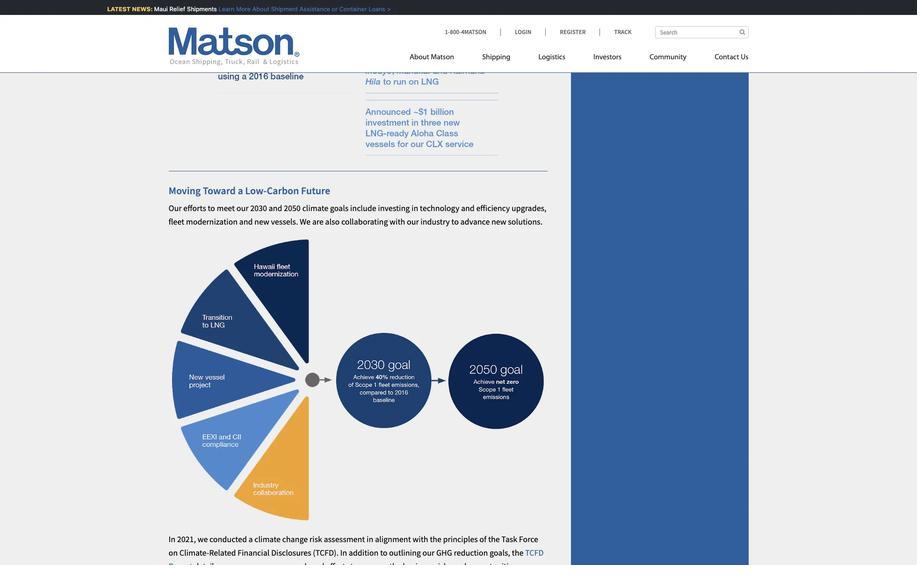 Task type: describe. For each thing, give the bounding box(es) containing it.
goals
[[330, 203, 349, 214]]

alignment
[[375, 535, 411, 545]]

include
[[350, 203, 376, 214]]

in inside in 2021, we conducted a climate change risk assessment in alignment with the principles of the task force on climate-related financial disclosures (tcfd). in addition to outlining our ghg reduction goals, the
[[367, 535, 373, 545]]

outlining
[[389, 548, 421, 559]]

0 horizontal spatial our
[[237, 203, 249, 214]]

maui
[[150, 5, 164, 13]]

on
[[169, 548, 178, 559]]

>
[[383, 5, 387, 13]]

fleet
[[169, 216, 184, 227]]

contact us
[[715, 54, 749, 61]]

our efforts to meet our 2030 and 2050 climate goals include investing in technology and efficiency upgrades, fleet modernization and new vessels. we are also collaborating with our industry to advance new solutions.
[[169, 203, 547, 227]]

1 vertical spatial to
[[451, 216, 459, 227]]

goals,
[[490, 548, 510, 559]]

related
[[209, 548, 236, 559]]

of
[[480, 535, 487, 545]]

we
[[198, 535, 208, 545]]

collaborating
[[341, 216, 388, 227]]

tcfd report
[[169, 548, 544, 566]]

technology
[[420, 203, 459, 214]]

meet
[[217, 203, 235, 214]]

are
[[312, 216, 323, 227]]

us
[[741, 54, 749, 61]]

ghg
[[436, 548, 452, 559]]

matson
[[431, 54, 454, 61]]

2050
[[284, 203, 301, 214]]

our inside in 2021, we conducted a climate change risk assessment in alignment with the principles of the task force on climate-related financial disclosures (tcfd). in addition to outlining our ghg reduction goals, the
[[423, 548, 435, 559]]

contact us link
[[701, 49, 749, 68]]

modernization
[[186, 216, 238, 227]]

1 vertical spatial our
[[407, 216, 419, 227]]

disclosures
[[271, 548, 311, 559]]

industry
[[421, 216, 450, 227]]

2 horizontal spatial and
[[461, 203, 475, 214]]

community
[[650, 54, 687, 61]]

1-
[[445, 28, 450, 36]]

logistics link
[[524, 49, 579, 68]]

register
[[560, 28, 586, 36]]

0 horizontal spatial about
[[248, 5, 265, 13]]

advance
[[460, 216, 490, 227]]

also
[[325, 216, 340, 227]]

reduction
[[454, 548, 488, 559]]

upgrades,
[[512, 203, 547, 214]]

with inside the our efforts to meet our 2030 and 2050 climate goals include investing in technology and efficiency upgrades, fleet modernization and new vessels. we are also collaborating with our industry to advance new solutions.
[[390, 216, 405, 227]]

efforts
[[183, 203, 206, 214]]

top menu navigation
[[410, 49, 749, 68]]

about matson link
[[410, 49, 468, 68]]

2 horizontal spatial the
[[512, 548, 524, 559]]

solutions.
[[508, 216, 543, 227]]

assessment
[[324, 535, 365, 545]]

Search search field
[[655, 26, 749, 38]]

shipping
[[482, 54, 510, 61]]

logistics
[[538, 54, 565, 61]]

1-800-4matson link
[[445, 28, 500, 36]]

2 new from the left
[[491, 216, 506, 227]]

a inside in 2021, we conducted a climate change risk assessment in alignment with the principles of the task force on climate-related financial disclosures (tcfd). in addition to outlining our ghg reduction goals, the
[[249, 535, 253, 545]]

change
[[282, 535, 308, 545]]

1 new from the left
[[254, 216, 269, 227]]

track link
[[600, 28, 632, 36]]

learn more about shipment assistance or container loans > link
[[215, 5, 387, 13]]

(tcfd).
[[313, 548, 339, 559]]

investing
[[378, 203, 410, 214]]

1 horizontal spatial and
[[269, 203, 282, 214]]

envstewardship climate change gray image
[[217, 0, 499, 162]]

shipments
[[183, 5, 213, 13]]

register link
[[545, 28, 600, 36]]

or
[[328, 5, 334, 13]]

task
[[502, 535, 517, 545]]

more
[[232, 5, 247, 13]]



Task type: locate. For each thing, give the bounding box(es) containing it.
shipping link
[[468, 49, 524, 68]]

in up on
[[169, 535, 175, 545]]

to inside in 2021, we conducted a climate change risk assessment in alignment with the principles of the task force on climate-related financial disclosures (tcfd). in addition to outlining our ghg reduction goals, the
[[380, 548, 387, 559]]

0 horizontal spatial climate
[[255, 535, 281, 545]]

our left ghg
[[423, 548, 435, 559]]

new down 'efficiency'
[[491, 216, 506, 227]]

investors link
[[579, 49, 636, 68]]

vessels.
[[271, 216, 298, 227]]

1 vertical spatial with
[[413, 535, 428, 545]]

a left low-
[[238, 184, 243, 198]]

financial
[[238, 548, 270, 559]]

about right more
[[248, 5, 265, 13]]

2 vertical spatial to
[[380, 548, 387, 559]]

addition
[[349, 548, 378, 559]]

our
[[237, 203, 249, 214], [407, 216, 419, 227], [423, 548, 435, 559]]

in up addition
[[367, 535, 373, 545]]

2021,
[[177, 535, 196, 545]]

login link
[[500, 28, 545, 36]]

principles
[[443, 535, 478, 545]]

carbon
[[267, 184, 299, 198]]

2 vertical spatial our
[[423, 548, 435, 559]]

the up ghg
[[430, 535, 441, 545]]

and up "vessels."
[[269, 203, 282, 214]]

1 horizontal spatial our
[[407, 216, 419, 227]]

0 horizontal spatial the
[[430, 535, 441, 545]]

and
[[269, 203, 282, 214], [461, 203, 475, 214], [239, 216, 253, 227]]

and up advance
[[461, 203, 475, 214]]

assistance
[[296, 5, 326, 13]]

1-800-4matson
[[445, 28, 486, 36]]

2030
[[250, 203, 267, 214]]

1 horizontal spatial a
[[249, 535, 253, 545]]

and down 2030
[[239, 216, 253, 227]]

1 horizontal spatial with
[[413, 535, 428, 545]]

to down alignment
[[380, 548, 387, 559]]

future
[[301, 184, 330, 198]]

we
[[300, 216, 311, 227]]

community link
[[636, 49, 701, 68]]

in 2021, we conducted a climate change risk assessment in alignment with the principles of the task force on climate-related financial disclosures (tcfd). in addition to outlining our ghg reduction goals, the
[[169, 535, 538, 559]]

1 horizontal spatial the
[[488, 535, 500, 545]]

4matson
[[461, 28, 486, 36]]

0 vertical spatial in
[[412, 203, 418, 214]]

relief
[[165, 5, 181, 13]]

search image
[[740, 29, 745, 35]]

learn
[[215, 5, 231, 13]]

1 vertical spatial about
[[410, 54, 429, 61]]

climate up are at the left of the page
[[302, 203, 328, 214]]

climate inside in 2021, we conducted a climate change risk assessment in alignment with the principles of the task force on climate-related financial disclosures (tcfd). in addition to outlining our ghg reduction goals, the
[[255, 535, 281, 545]]

efficiency
[[476, 203, 510, 214]]

1 vertical spatial climate
[[255, 535, 281, 545]]

1 horizontal spatial in
[[340, 548, 347, 559]]

1 horizontal spatial new
[[491, 216, 506, 227]]

container
[[335, 5, 363, 13]]

report
[[169, 562, 192, 566]]

climate up financial
[[255, 535, 281, 545]]

the
[[430, 535, 441, 545], [488, 535, 500, 545], [512, 548, 524, 559]]

0 horizontal spatial a
[[238, 184, 243, 198]]

our
[[169, 203, 182, 214]]

0 horizontal spatial new
[[254, 216, 269, 227]]

climate-
[[179, 548, 209, 559]]

new down 2030
[[254, 216, 269, 227]]

investors
[[593, 54, 622, 61]]

0 horizontal spatial with
[[390, 216, 405, 227]]

about
[[248, 5, 265, 13], [410, 54, 429, 61]]

in inside the our efforts to meet our 2030 and 2050 climate goals include investing in technology and efficiency upgrades, fleet modernization and new vessels. we are also collaborating with our industry to advance new solutions.
[[412, 203, 418, 214]]

0 vertical spatial to
[[208, 203, 215, 214]]

to right industry
[[451, 216, 459, 227]]

in right investing
[[412, 203, 418, 214]]

loans
[[365, 5, 381, 13]]

0 vertical spatial with
[[390, 216, 405, 227]]

0 vertical spatial our
[[237, 203, 249, 214]]

login
[[515, 28, 531, 36]]

moving toward a low-carbon future
[[169, 184, 330, 198]]

latest news: maui relief shipments learn more about shipment assistance or container loans >
[[103, 5, 387, 13]]

about inside about matson link
[[410, 54, 429, 61]]

in
[[412, 203, 418, 214], [367, 535, 373, 545]]

1 vertical spatial in
[[367, 535, 373, 545]]

to
[[208, 203, 215, 214], [451, 216, 459, 227], [380, 548, 387, 559]]

0 horizontal spatial in
[[367, 535, 373, 545]]

track
[[614, 28, 632, 36]]

the down task
[[512, 548, 524, 559]]

1 vertical spatial in
[[340, 548, 347, 559]]

1 horizontal spatial in
[[412, 203, 418, 214]]

contact
[[715, 54, 739, 61]]

None search field
[[655, 26, 749, 38]]

new
[[254, 216, 269, 227], [491, 216, 506, 227]]

our left industry
[[407, 216, 419, 227]]

1 horizontal spatial about
[[410, 54, 429, 61]]

about matson
[[410, 54, 454, 61]]

our left 2030
[[237, 203, 249, 214]]

toward
[[203, 184, 236, 198]]

news:
[[128, 5, 149, 13]]

moving
[[169, 184, 201, 198]]

with inside in 2021, we conducted a climate change risk assessment in alignment with the principles of the task force on climate-related financial disclosures (tcfd). in addition to outlining our ghg reduction goals, the
[[413, 535, 428, 545]]

climate
[[302, 203, 328, 214], [255, 535, 281, 545]]

with up outlining
[[413, 535, 428, 545]]

0 vertical spatial climate
[[302, 203, 328, 214]]

climate inside the our efforts to meet our 2030 and 2050 climate goals include investing in technology and efficiency upgrades, fleet modernization and new vessels. we are also collaborating with our industry to advance new solutions.
[[302, 203, 328, 214]]

0 horizontal spatial and
[[239, 216, 253, 227]]

risk
[[309, 535, 322, 545]]

800-
[[450, 28, 461, 36]]

0 horizontal spatial in
[[169, 535, 175, 545]]

blue matson logo with ocean, shipping, truck, rail and logistics written beneath it. image
[[169, 28, 300, 66]]

2 horizontal spatial to
[[451, 216, 459, 227]]

with down investing
[[390, 216, 405, 227]]

in
[[169, 535, 175, 545], [340, 548, 347, 559]]

a up financial
[[249, 535, 253, 545]]

0 vertical spatial about
[[248, 5, 265, 13]]

about left matson
[[410, 54, 429, 61]]

to up modernization
[[208, 203, 215, 214]]

0 vertical spatial in
[[169, 535, 175, 545]]

2 horizontal spatial our
[[423, 548, 435, 559]]

a
[[238, 184, 243, 198], [249, 535, 253, 545]]

1 horizontal spatial to
[[380, 548, 387, 559]]

in down assessment
[[340, 548, 347, 559]]

with
[[390, 216, 405, 227], [413, 535, 428, 545]]

low-
[[245, 184, 267, 198]]

the right of
[[488, 535, 500, 545]]

force
[[519, 535, 538, 545]]

1 horizontal spatial climate
[[302, 203, 328, 214]]

shipment
[[267, 5, 294, 13]]

latest
[[103, 5, 127, 13]]

0 horizontal spatial to
[[208, 203, 215, 214]]

tcfd
[[525, 548, 544, 559]]

conducted
[[209, 535, 247, 545]]

tcfd report link
[[169, 548, 544, 566]]

envstewardship lowcarbonfuture gray3 image
[[171, 238, 545, 524]]

1 vertical spatial a
[[249, 535, 253, 545]]

0 vertical spatial a
[[238, 184, 243, 198]]



Task type: vqa. For each thing, say whether or not it's contained in the screenshot.
About
yes



